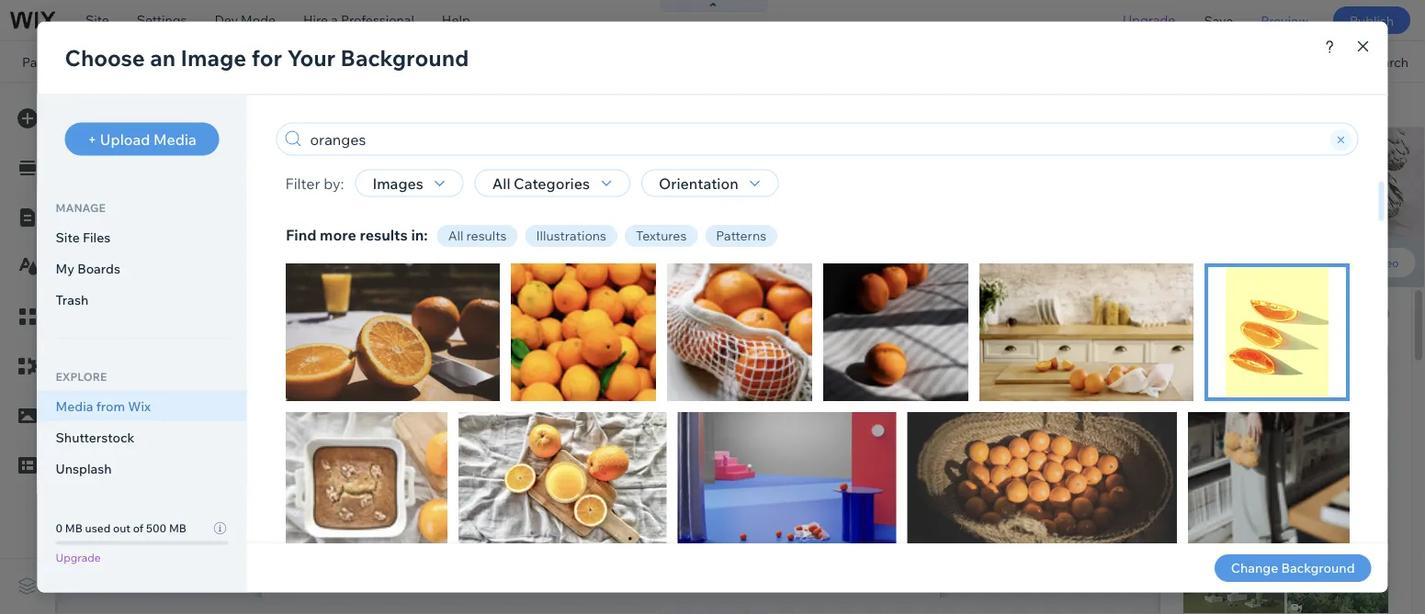 Task type: vqa. For each thing, say whether or not it's contained in the screenshot.
50% off
no



Task type: describe. For each thing, give the bounding box(es) containing it.
vector art
[[1182, 527, 1243, 543]]

hire a professional
[[303, 12, 414, 28]]

preview
[[1261, 12, 1308, 28]]

change for 3rd change button from the top
[[1316, 577, 1356, 590]]

save
[[1204, 12, 1233, 28]]

color
[[1199, 256, 1227, 270]]

3 change button from the top
[[1304, 572, 1368, 594]]

2 change button from the top
[[1304, 459, 1368, 481]]

column background for second change button
[[1182, 414, 1305, 430]]

https://www.wix.com/mysite
[[316, 53, 484, 69]]

2 column from the top
[[1182, 414, 1229, 430]]

layout
[[1352, 143, 1393, 159]]

art
[[1225, 527, 1243, 543]]

dev mode
[[214, 12, 276, 28]]

help
[[442, 12, 470, 28]]

1 change button from the top
[[1304, 346, 1368, 368]]

change for first change button from the top
[[1316, 351, 1356, 364]]

search
[[1367, 54, 1409, 70]]

site
[[85, 12, 109, 28]]

column background for first change button from the top
[[1182, 301, 1305, 317]]

1 column from the top
[[1182, 301, 1229, 317]]

vector
[[1182, 527, 1222, 543]]

home
[[69, 54, 109, 70]]

change for second change button
[[1316, 464, 1356, 477]]

background for first change button from the top
[[1232, 301, 1305, 317]]

mode
[[241, 12, 276, 28]]

publish button
[[1333, 6, 1410, 34]]

upgrade
[[1123, 12, 1176, 28]]



Task type: locate. For each thing, give the bounding box(es) containing it.
column background
[[1182, 301, 1305, 317], [1182, 414, 1305, 430]]

1 background from the top
[[1232, 301, 1305, 317]]

change button
[[1304, 346, 1368, 368], [1304, 459, 1368, 481], [1304, 572, 1368, 594]]

selected backgrounds
[[1182, 306, 1317, 322]]

professional
[[341, 12, 414, 28]]

1 vertical spatial column
[[1182, 414, 1229, 430]]

2 background from the top
[[1232, 414, 1305, 430]]

2 vertical spatial change button
[[1304, 572, 1368, 594]]

1 change from the top
[[1316, 351, 1356, 364]]

content
[[1216, 143, 1265, 159]]

0 vertical spatial change button
[[1304, 346, 1368, 368]]

change
[[1316, 351, 1356, 364], [1316, 464, 1356, 477], [1316, 577, 1356, 590]]

settings
[[137, 12, 187, 28]]

a
[[331, 12, 338, 28]]

1 vertical spatial column background
[[1182, 414, 1305, 430]]

preview button
[[1247, 0, 1322, 40]]

search button
[[1328, 41, 1425, 82]]

0 vertical spatial column
[[1182, 301, 1229, 317]]

2 column background from the top
[[1182, 414, 1305, 430]]

1 vertical spatial change button
[[1304, 459, 1368, 481]]

column
[[1182, 301, 1229, 317], [1182, 414, 1229, 430]]

publish
[[1350, 12, 1394, 28]]

3 change from the top
[[1316, 577, 1356, 590]]

1 column background from the top
[[1182, 301, 1305, 317]]

background for second change button
[[1232, 414, 1305, 430]]

selected
[[1182, 306, 1236, 322]]

0 vertical spatial column background
[[1182, 301, 1305, 317]]

hire
[[303, 12, 328, 28]]

dev
[[214, 12, 238, 28]]

video
[[1369, 256, 1399, 270]]

0 vertical spatial background
[[1232, 301, 1305, 317]]

0 vertical spatial change
[[1316, 351, 1356, 364]]

save button
[[1190, 0, 1247, 40]]

2 change from the top
[[1316, 464, 1356, 477]]

1 vertical spatial change
[[1316, 464, 1356, 477]]

backgrounds
[[1239, 306, 1317, 322]]

2 vertical spatial change
[[1316, 577, 1356, 590]]

background
[[1232, 301, 1305, 317], [1232, 414, 1305, 430]]

1 vertical spatial background
[[1232, 414, 1305, 430]]

image
[[1284, 256, 1316, 270]]



